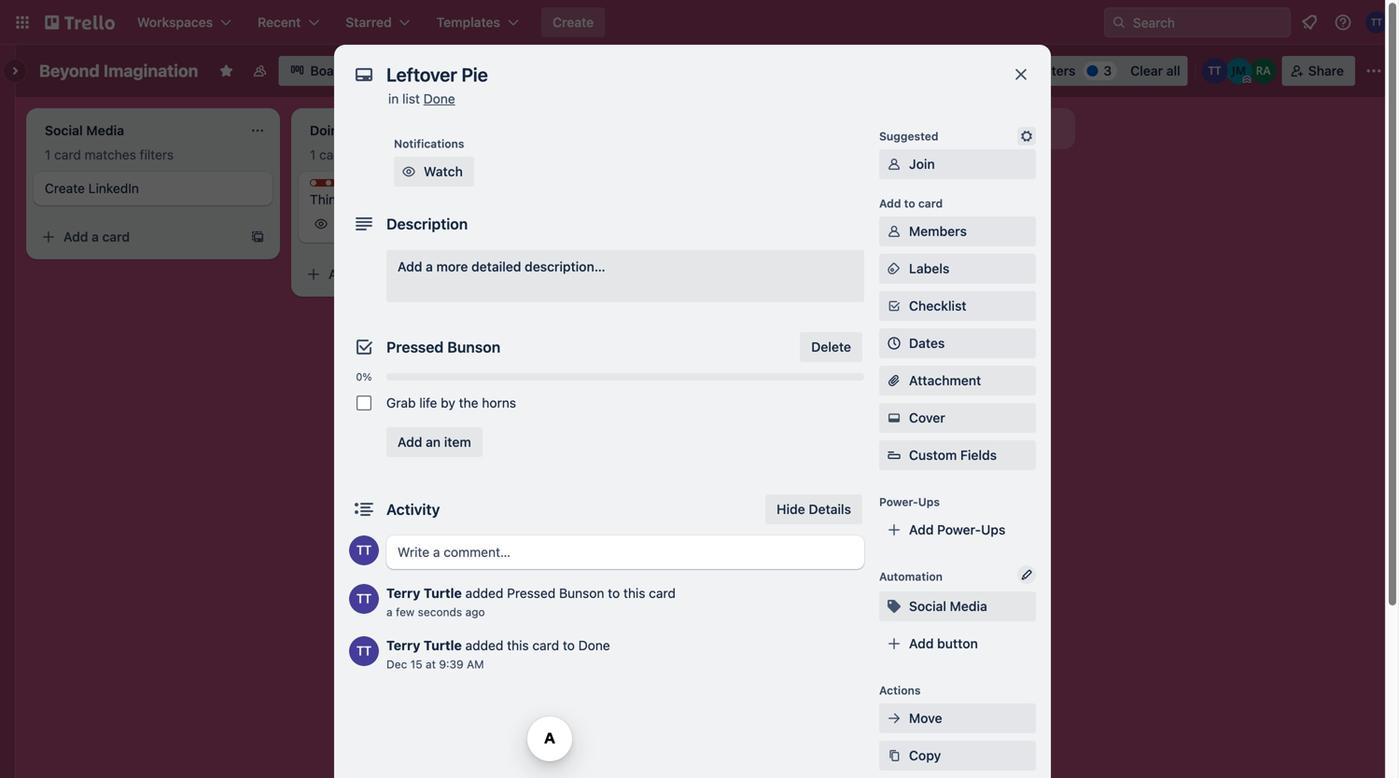 Task type: locate. For each thing, give the bounding box(es) containing it.
1 card matches filters
[[45, 147, 174, 162], [310, 147, 439, 162]]

bunson down "write a comment" text box
[[559, 586, 604, 601]]

1 horizontal spatial create
[[553, 14, 594, 30]]

sm image inside "copy" link
[[885, 747, 904, 765]]

to for added this card to done
[[563, 638, 575, 653]]

sm image inside cover link
[[885, 409, 904, 428]]

another
[[883, 121, 931, 136]]

clear all button
[[1123, 56, 1188, 86]]

this down "write a comment" text box
[[623, 586, 645, 601]]

delete link
[[800, 332, 862, 362]]

0 horizontal spatial add a card
[[63, 229, 130, 245]]

1 vertical spatial terry
[[386, 638, 420, 653]]

button
[[937, 636, 978, 652]]

added up ago
[[465, 586, 503, 601]]

1 vertical spatial turtle
[[424, 638, 462, 653]]

0 vertical spatial terry
[[386, 586, 420, 601]]

to down "write a comment" text box
[[608, 586, 620, 601]]

done inside terry turtle added this card to done dec 15 at 9:39 am
[[578, 638, 610, 653]]

jeremy miller (jeremymiller198) image
[[1226, 58, 1252, 84]]

1 up create linkedin at the top
[[45, 147, 51, 162]]

pressed bunson
[[386, 338, 501, 356]]

1 vertical spatial bunson
[[559, 586, 604, 601]]

1 horizontal spatial this
[[623, 586, 645, 601]]

media
[[950, 599, 987, 614]]

1 vertical spatial power-
[[937, 522, 981, 538]]

2 matches from the left
[[350, 147, 401, 162]]

0 vertical spatial sm image
[[976, 56, 1002, 82]]

linkedin
[[88, 181, 139, 196]]

0 horizontal spatial create from template… image
[[515, 267, 530, 282]]

terry inside terry turtle added this card to done dec 15 at 9:39 am
[[386, 638, 420, 653]]

sm image left filters
[[976, 56, 1002, 82]]

sm image up 'join' link
[[1017, 127, 1036, 146]]

0 horizontal spatial list
[[402, 91, 420, 106]]

turtle
[[424, 586, 462, 601], [424, 638, 462, 653]]

sm image for members
[[885, 222, 904, 241]]

hide details link
[[766, 495, 862, 525]]

1 vertical spatial done
[[578, 638, 610, 653]]

1 vertical spatial create from template… image
[[515, 267, 530, 282]]

matches up linkedin
[[85, 147, 136, 162]]

0 horizontal spatial this
[[507, 638, 529, 653]]

1 vertical spatial terry turtle (terryturtle) image
[[349, 584, 379, 614]]

seconds
[[418, 606, 462, 619]]

add button
[[909, 636, 978, 652]]

actions
[[879, 684, 921, 697]]

to inside terry turtle added this card to done dec 15 at 9:39 am
[[563, 638, 575, 653]]

card down linkedin
[[102, 229, 130, 245]]

sm image inside watch button
[[400, 162, 418, 181]]

2 horizontal spatial to
[[904, 197, 915, 210]]

1 matches from the left
[[85, 147, 136, 162]]

1 horizontal spatial matches
[[350, 147, 401, 162]]

turtle inside terry turtle added this card to done dec 15 at 9:39 am
[[424, 638, 462, 653]]

1 vertical spatial add a card
[[594, 248, 660, 263]]

sm image left copy
[[885, 747, 904, 765]]

filters up create linkedin link
[[140, 147, 174, 162]]

2 terry turtle (terryturtle) image from the top
[[349, 584, 379, 614]]

0 horizontal spatial to
[[563, 638, 575, 653]]

delete
[[811, 339, 851, 355]]

create linkedin
[[45, 181, 139, 196]]

the
[[459, 395, 478, 411]]

added inside terry turtle added this card to done dec 15 at 9:39 am
[[465, 638, 503, 653]]

filters
[[140, 147, 174, 162], [405, 147, 439, 162]]

checklist
[[909, 298, 967, 314]]

sm image down add to card at the right top
[[885, 222, 904, 241]]

star or unstar board image
[[219, 63, 234, 78]]

pressed
[[386, 338, 444, 356], [507, 586, 556, 601]]

1 vertical spatial create
[[45, 181, 85, 196]]

1 card matches filters up thoughts
[[310, 147, 439, 162]]

dates
[[909, 336, 945, 351]]

sm image left join
[[885, 155, 904, 174]]

sm image left social
[[885, 597, 904, 616]]

Grab life by the horns checkbox
[[357, 396, 372, 411]]

0 vertical spatial turtle
[[424, 586, 462, 601]]

sm image left checklist
[[885, 297, 904, 315]]

sm image inside labels 'link'
[[885, 259, 904, 278]]

in
[[388, 91, 399, 106]]

2 horizontal spatial add a card button
[[564, 241, 773, 271]]

1 horizontal spatial power-
[[937, 522, 981, 538]]

sm image down 'actions'
[[885, 709, 904, 728]]

add
[[855, 121, 880, 136], [879, 197, 901, 210], [63, 229, 88, 245], [594, 248, 618, 263], [398, 259, 422, 274], [329, 266, 353, 282], [398, 435, 422, 450], [909, 522, 934, 538], [909, 636, 934, 652]]

terry for added pressed bunson to this card
[[386, 586, 420, 601]]

0 vertical spatial terry turtle (terryturtle) image
[[1366, 11, 1388, 34]]

pressed up life
[[386, 338, 444, 356]]

bunson up the
[[447, 338, 501, 356]]

1 vertical spatial ups
[[981, 522, 1006, 538]]

0 vertical spatial added
[[465, 586, 503, 601]]

added up am
[[465, 638, 503, 653]]

show menu image
[[1365, 62, 1383, 80]]

1 horizontal spatial create from template… image
[[780, 248, 795, 263]]

horns
[[482, 395, 516, 411]]

done down terry turtle added pressed bunson to this card a few seconds ago
[[578, 638, 610, 653]]

a inside terry turtle added pressed bunson to this card a few seconds ago
[[386, 606, 393, 619]]

sm image
[[1017, 127, 1036, 146], [885, 155, 904, 174], [400, 162, 418, 181], [885, 222, 904, 241], [885, 409, 904, 428], [885, 597, 904, 616], [885, 709, 904, 728], [885, 747, 904, 765]]

sm image inside members link
[[885, 222, 904, 241]]

ups inside add power-ups "link"
[[981, 522, 1006, 538]]

hide
[[777, 502, 805, 517]]

pressed up terry turtle added this card to done dec 15 at 9:39 am
[[507, 586, 556, 601]]

0 vertical spatial done
[[423, 91, 455, 106]]

add a more detailed description… link
[[386, 250, 864, 302]]

ruby anderson (rubyanderson7) image
[[1250, 58, 1277, 84]]

1 horizontal spatial pressed
[[507, 586, 556, 601]]

sm image
[[976, 56, 1002, 82], [885, 259, 904, 278], [885, 297, 904, 315]]

power- inside "link"
[[937, 522, 981, 538]]

beyond
[[39, 61, 100, 81]]

list right another
[[934, 121, 953, 136]]

terry turtle (terryturtle) image right open information menu icon
[[1366, 11, 1388, 34]]

1 horizontal spatial ups
[[981, 522, 1006, 538]]

1 vertical spatial sm image
[[885, 259, 904, 278]]

0 horizontal spatial 1 card matches filters
[[45, 147, 174, 162]]

an
[[426, 435, 441, 450]]

2 vertical spatial sm image
[[885, 297, 904, 315]]

sm image inside 'move' 'link'
[[885, 709, 904, 728]]

1 vertical spatial to
[[608, 586, 620, 601]]

0 vertical spatial bunson
[[447, 338, 501, 356]]

color: bold red, title: "thoughts" element
[[310, 179, 380, 193]]

sm image inside checklist link
[[885, 297, 904, 315]]

1 filters from the left
[[140, 147, 174, 162]]

power- down custom
[[879, 496, 918, 509]]

dec
[[386, 658, 407, 671]]

customize views image
[[367, 62, 386, 80]]

card
[[54, 147, 81, 162], [319, 147, 346, 162], [918, 197, 943, 210], [102, 229, 130, 245], [632, 248, 660, 263], [367, 266, 395, 282], [649, 586, 676, 601], [532, 638, 559, 653]]

board
[[310, 63, 347, 78]]

turtle inside terry turtle added pressed bunson to this card a few seconds ago
[[424, 586, 462, 601]]

0 horizontal spatial 1
[[45, 147, 51, 162]]

done right in
[[423, 91, 455, 106]]

1 vertical spatial added
[[465, 638, 503, 653]]

2 horizontal spatial terry turtle (terryturtle) image
[[1366, 11, 1388, 34]]

0 vertical spatial this
[[623, 586, 645, 601]]

power-
[[879, 496, 918, 509], [937, 522, 981, 538]]

suggested
[[879, 130, 939, 143]]

added inside terry turtle added pressed bunson to this card a few seconds ago
[[465, 586, 503, 601]]

board link
[[279, 56, 358, 86]]

1 card matches filters up linkedin
[[45, 147, 174, 162]]

a left few
[[386, 606, 393, 619]]

bunson
[[447, 338, 501, 356], [559, 586, 604, 601]]

2 turtle from the top
[[424, 638, 462, 653]]

card up create linkedin at the top
[[54, 147, 81, 162]]

item
[[444, 435, 471, 450]]

added for added this card to done
[[465, 638, 503, 653]]

done
[[423, 91, 455, 106], [578, 638, 610, 653]]

1 1 card matches filters from the left
[[45, 147, 174, 162]]

ups up add power-ups
[[918, 496, 940, 509]]

add a card button
[[34, 222, 243, 252], [564, 241, 773, 271], [299, 259, 508, 289]]

0 horizontal spatial done
[[423, 91, 455, 106]]

1 turtle from the top
[[424, 586, 462, 601]]

1 vertical spatial this
[[507, 638, 529, 653]]

this inside terry turtle added pressed bunson to this card a few seconds ago
[[623, 586, 645, 601]]

terry turtle (terryturtle) image left dec
[[349, 637, 379, 666]]

2 added from the top
[[465, 638, 503, 653]]

list inside button
[[934, 121, 953, 136]]

add a card
[[63, 229, 130, 245], [594, 248, 660, 263], [329, 266, 395, 282]]

power-ups
[[879, 496, 940, 509]]

sm image for watch
[[400, 162, 418, 181]]

card down the "description"
[[367, 266, 395, 282]]

members
[[909, 224, 967, 239]]

thinking link
[[310, 190, 526, 209]]

1 horizontal spatial done
[[578, 638, 610, 653]]

sm image inside 'join' link
[[885, 155, 904, 174]]

a left 'more' on the left
[[426, 259, 433, 274]]

0 vertical spatial to
[[904, 197, 915, 210]]

terry for added this card to done
[[386, 638, 420, 653]]

filters up the watch
[[405, 147, 439, 162]]

create linkedin link
[[45, 179, 261, 198]]

automation
[[879, 570, 943, 583]]

terry turtle (terryturtle) image
[[1366, 11, 1388, 34], [1202, 58, 1228, 84], [349, 637, 379, 666]]

turtle up seconds
[[424, 586, 462, 601]]

1 added from the top
[[465, 586, 503, 601]]

sm image left cover
[[885, 409, 904, 428]]

2 vertical spatial add a card
[[329, 266, 395, 282]]

create from template… image
[[780, 248, 795, 263], [515, 267, 530, 282]]

0 vertical spatial terry turtle (terryturtle) image
[[349, 536, 379, 566]]

to inside terry turtle added pressed bunson to this card a few seconds ago
[[608, 586, 620, 601]]

create
[[553, 14, 594, 30], [45, 181, 85, 196]]

terry
[[386, 586, 420, 601], [386, 638, 420, 653]]

ago
[[465, 606, 485, 619]]

terry inside terry turtle added pressed bunson to this card a few seconds ago
[[386, 586, 420, 601]]

0 horizontal spatial bunson
[[447, 338, 501, 356]]

card down "write a comment" text box
[[649, 586, 676, 601]]

a down thinking
[[357, 266, 364, 282]]

1 horizontal spatial to
[[608, 586, 620, 601]]

1 vertical spatial terry turtle (terryturtle) image
[[1202, 58, 1228, 84]]

list
[[402, 91, 420, 106], [934, 121, 953, 136]]

cover
[[909, 410, 945, 426]]

1 horizontal spatial filters
[[405, 147, 439, 162]]

card up color: bold red, title: "thoughts" element at the left top
[[319, 147, 346, 162]]

ups down fields
[[981, 522, 1006, 538]]

1 down thoughts thinking
[[358, 217, 364, 231]]

share button
[[1282, 56, 1355, 86]]

1 vertical spatial pressed
[[507, 586, 556, 601]]

list right in
[[402, 91, 420, 106]]

attachment button
[[879, 366, 1036, 396]]

life
[[419, 395, 437, 411]]

power- down "power-ups"
[[937, 522, 981, 538]]

matches up thoughts
[[350, 147, 401, 162]]

at
[[426, 658, 436, 671]]

2 vertical spatial terry turtle (terryturtle) image
[[349, 637, 379, 666]]

terry up few
[[386, 586, 420, 601]]

a right description…
[[622, 248, 629, 263]]

0 vertical spatial power-
[[879, 496, 918, 509]]

sm image inside 'social media' button
[[885, 597, 904, 616]]

grab
[[386, 395, 416, 411]]

sm image for move
[[885, 709, 904, 728]]

grab life by the horns
[[386, 395, 516, 411]]

2 1 card matches filters from the left
[[310, 147, 439, 162]]

0 horizontal spatial filters
[[140, 147, 174, 162]]

0 horizontal spatial power-
[[879, 496, 918, 509]]

card down terry turtle added pressed bunson to this card a few seconds ago
[[532, 638, 559, 653]]

sm image up thinking link in the left of the page
[[400, 162, 418, 181]]

move
[[909, 711, 942, 726]]

to for added pressed bunson to this card
[[608, 586, 620, 601]]

0 horizontal spatial ups
[[918, 496, 940, 509]]

0 vertical spatial create
[[553, 14, 594, 30]]

1 up color: bold red, title: "thoughts" element at the left top
[[310, 147, 316, 162]]

0 vertical spatial pressed
[[386, 338, 444, 356]]

0 horizontal spatial create
[[45, 181, 85, 196]]

terry turtle (terryturtle) image
[[349, 536, 379, 566], [349, 584, 379, 614]]

0 vertical spatial create from template… image
[[780, 248, 795, 263]]

create inside button
[[553, 14, 594, 30]]

open information menu image
[[1334, 13, 1353, 32]]

1 horizontal spatial 1 card matches filters
[[310, 147, 439, 162]]

terry up dec
[[386, 638, 420, 653]]

1 vertical spatial list
[[934, 121, 953, 136]]

1 horizontal spatial bunson
[[559, 586, 604, 601]]

1 horizontal spatial list
[[934, 121, 953, 136]]

to up members
[[904, 197, 915, 210]]

sm image for join
[[885, 155, 904, 174]]

cover link
[[879, 403, 1036, 433]]

0 horizontal spatial matches
[[85, 147, 136, 162]]

to down terry turtle added pressed bunson to this card a few seconds ago
[[563, 638, 575, 653]]

2 vertical spatial to
[[563, 638, 575, 653]]

card up members
[[918, 197, 943, 210]]

0 horizontal spatial pressed
[[386, 338, 444, 356]]

am
[[467, 658, 484, 671]]

sm image left labels
[[885, 259, 904, 278]]

2 terry from the top
[[386, 638, 420, 653]]

this down terry turtle added pressed bunson to this card a few seconds ago
[[507, 638, 529, 653]]

turtle up dec 15 at 9:39 am link
[[424, 638, 462, 653]]

add a more detailed description…
[[398, 259, 605, 274]]

1 terry from the top
[[386, 586, 420, 601]]

None text field
[[377, 58, 993, 91]]

clear
[[1131, 63, 1163, 78]]

create for create
[[553, 14, 594, 30]]

terry turtle (terryturtle) image right "all"
[[1202, 58, 1228, 84]]

1 horizontal spatial terry turtle (terryturtle) image
[[1202, 58, 1228, 84]]



Task type: vqa. For each thing, say whether or not it's contained in the screenshot.
Customize views image
yes



Task type: describe. For each thing, give the bounding box(es) containing it.
filters
[[1037, 63, 1076, 78]]

a few seconds ago link
[[386, 606, 485, 619]]

0 vertical spatial ups
[[918, 496, 940, 509]]

search image
[[1112, 15, 1127, 30]]

few
[[396, 606, 415, 619]]

thoughts thinking
[[310, 180, 380, 207]]

add an item button
[[386, 428, 482, 457]]

thinking
[[310, 192, 362, 207]]

create from template… image for rightmost add a card button
[[780, 248, 795, 263]]

a down create linkedin at the top
[[92, 229, 99, 245]]

hide details
[[777, 502, 851, 517]]

sm image for copy
[[885, 747, 904, 765]]

bunson inside terry turtle added pressed bunson to this card a few seconds ago
[[559, 586, 604, 601]]

attachment
[[909, 373, 981, 388]]

move link
[[879, 704, 1036, 734]]

card inside terry turtle added this card to done dec 15 at 9:39 am
[[532, 638, 559, 653]]

create from template… image for the middle add a card button
[[515, 267, 530, 282]]

labels link
[[879, 254, 1036, 284]]

1 horizontal spatial 1
[[310, 147, 316, 162]]

pressed inside terry turtle added pressed bunson to this card a few seconds ago
[[507, 586, 556, 601]]

sm image for cover
[[885, 409, 904, 428]]

create from template… image
[[250, 230, 265, 245]]

imagination
[[103, 61, 198, 81]]

thoughts
[[329, 180, 380, 193]]

15
[[410, 658, 423, 671]]

turtle for added pressed bunson to this card
[[424, 586, 462, 601]]

terry turtle added this card to done dec 15 at 9:39 am
[[386, 638, 610, 671]]

2 filters from the left
[[405, 147, 439, 162]]

Board name text field
[[30, 56, 208, 86]]

sm image for checklist
[[885, 297, 904, 315]]

labels
[[909, 261, 950, 276]]

beyond imagination
[[39, 61, 198, 81]]

social media button
[[879, 592, 1036, 622]]

watch
[[424, 164, 463, 179]]

add button button
[[879, 629, 1036, 659]]

dec 15 at 9:39 am link
[[386, 658, 484, 671]]

add another list button
[[821, 108, 1075, 149]]

add to card
[[879, 197, 943, 210]]

add another list
[[855, 121, 953, 136]]

Search field
[[1127, 8, 1290, 36]]

watch button
[[394, 157, 474, 187]]

sm image for suggested
[[1017, 127, 1036, 146]]

all
[[1166, 63, 1180, 78]]

9:39
[[439, 658, 464, 671]]

0 horizontal spatial add a card button
[[34, 222, 243, 252]]

create button
[[541, 7, 605, 37]]

members link
[[879, 217, 1036, 246]]

0%
[[356, 371, 372, 383]]

workspace visible image
[[252, 63, 267, 78]]

in list done
[[388, 91, 455, 106]]

social media
[[909, 599, 987, 614]]

fields
[[960, 448, 997, 463]]

terry turtle added pressed bunson to this card a few seconds ago
[[386, 586, 676, 619]]

added for added pressed bunson to this card
[[465, 586, 503, 601]]

add inside add button button
[[909, 636, 934, 652]]

custom fields
[[909, 448, 997, 463]]

by
[[441, 395, 455, 411]]

checklist link
[[879, 291, 1036, 321]]

share
[[1308, 63, 1344, 78]]

Write a comment text field
[[386, 536, 864, 569]]

0 horizontal spatial terry turtle (terryturtle) image
[[349, 637, 379, 666]]

dates button
[[879, 329, 1036, 358]]

description…
[[525, 259, 605, 274]]

custom fields button
[[879, 446, 1036, 465]]

1 horizontal spatial add a card
[[329, 266, 395, 282]]

add inside add power-ups "link"
[[909, 522, 934, 538]]

3
[[1104, 63, 1112, 78]]

primary element
[[0, 0, 1399, 45]]

copy link
[[879, 741, 1036, 771]]

0 vertical spatial list
[[402, 91, 420, 106]]

turtle for added this card to done
[[424, 638, 462, 653]]

copy
[[909, 748, 941, 764]]

add an item
[[398, 435, 471, 450]]

card inside terry turtle added pressed bunson to this card a few seconds ago
[[649, 586, 676, 601]]

back to home image
[[45, 7, 115, 37]]

1 horizontal spatial add a card button
[[299, 259, 508, 289]]

notifications
[[394, 137, 464, 150]]

1 terry turtle (terryturtle) image from the top
[[349, 536, 379, 566]]

add inside add another list button
[[855, 121, 880, 136]]

join link
[[879, 149, 1036, 179]]

activity
[[386, 501, 440, 519]]

social
[[909, 599, 946, 614]]

done link
[[423, 91, 455, 106]]

more
[[436, 259, 468, 274]]

create for create linkedin
[[45, 181, 85, 196]]

0 notifications image
[[1298, 11, 1321, 34]]

this inside terry turtle added this card to done dec 15 at 9:39 am
[[507, 638, 529, 653]]

0 vertical spatial add a card
[[63, 229, 130, 245]]

sm image for labels
[[885, 259, 904, 278]]

clear all
[[1131, 63, 1180, 78]]

custom
[[909, 448, 957, 463]]

2 horizontal spatial 1
[[358, 217, 364, 231]]

detailed
[[471, 259, 521, 274]]

card right description…
[[632, 248, 660, 263]]

description
[[386, 215, 468, 233]]

add power-ups
[[909, 522, 1006, 538]]

add inside 'add a more detailed description…' link
[[398, 259, 422, 274]]

details
[[809, 502, 851, 517]]

add inside add an item button
[[398, 435, 422, 450]]

join
[[909, 156, 935, 172]]

2 horizontal spatial add a card
[[594, 248, 660, 263]]

add power-ups link
[[879, 515, 1036, 545]]



